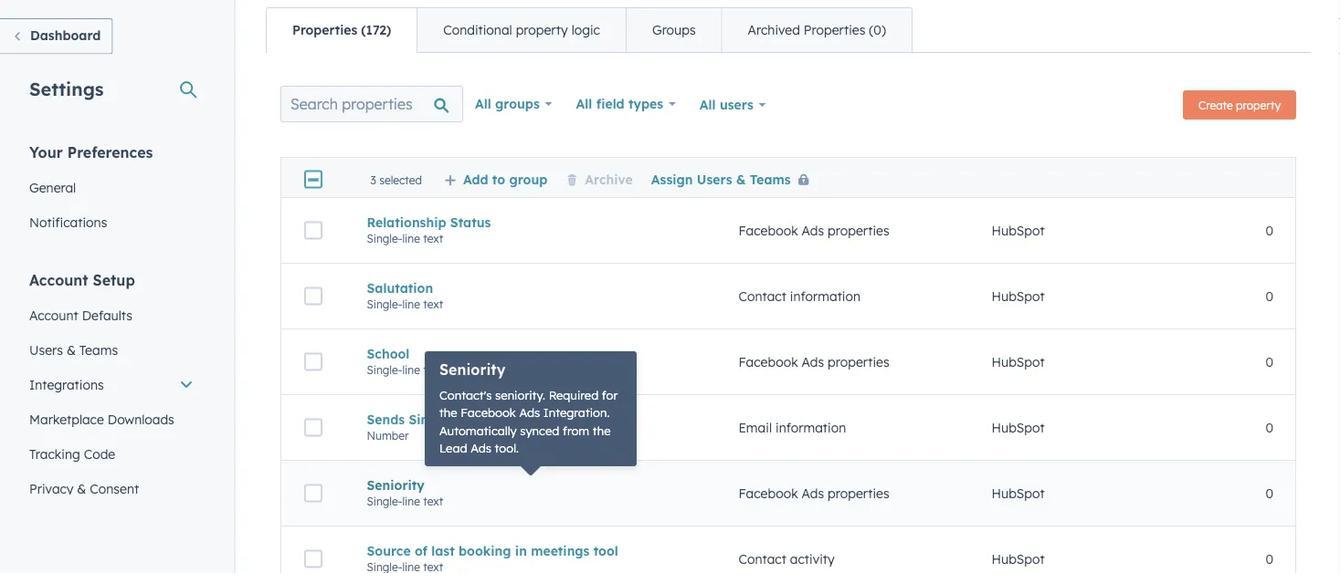 Task type: locate. For each thing, give the bounding box(es) containing it.
single- inside school single-line text
[[367, 363, 402, 377]]

account up account defaults at the left bottom
[[29, 271, 88, 289]]

properties (172) link
[[267, 8, 417, 52]]

create
[[1199, 98, 1233, 112]]

1 vertical spatial properties
[[828, 354, 889, 370]]

seniority up contact's
[[439, 361, 506, 379]]

tab panel
[[266, 52, 1311, 574]]

property for conditional
[[516, 22, 568, 38]]

4 single- from the top
[[367, 495, 402, 509]]

1 vertical spatial account
[[29, 307, 78, 323]]

text inside salutation single-line text
[[423, 298, 443, 311]]

for
[[602, 388, 618, 403]]

text for school
[[423, 363, 443, 377]]

relationship status single-line text
[[367, 214, 491, 246]]

1 vertical spatial seniority
[[367, 478, 425, 494]]

your preferences element
[[18, 142, 205, 240]]

contact for contact information
[[739, 288, 786, 304]]

single- for salutation
[[367, 298, 402, 311]]

conditional property logic link
[[417, 8, 626, 52]]

line for seniority
[[402, 495, 420, 509]]

0 horizontal spatial the
[[439, 406, 457, 421]]

property inside "create property" button
[[1236, 98, 1281, 112]]

all field types
[[576, 96, 663, 112]]

0 vertical spatial the
[[439, 406, 457, 421]]

marketplace downloads
[[29, 412, 174, 428]]

field
[[596, 96, 624, 112]]

text up last
[[423, 495, 443, 509]]

facebook up automatically
[[461, 406, 516, 421]]

properties
[[828, 223, 889, 239], [828, 354, 889, 370], [828, 486, 889, 502]]

& right assign
[[736, 171, 746, 187]]

your preferences
[[29, 143, 153, 161]]

0 vertical spatial property
[[516, 22, 568, 38]]

1 vertical spatial &
[[67, 342, 76, 358]]

0 horizontal spatial &
[[67, 342, 76, 358]]

archived properties (0)
[[748, 22, 886, 38]]

the down contact's
[[439, 406, 457, 421]]

0 for relationship
[[1266, 223, 1273, 239]]

1 vertical spatial teams
[[79, 342, 118, 358]]

seniority button
[[367, 478, 695, 494]]

information for contact information
[[790, 288, 861, 304]]

ads down automatically
[[471, 441, 491, 456]]

1 horizontal spatial properties
[[804, 22, 865, 38]]

1 horizontal spatial property
[[1236, 98, 1281, 112]]

hubspot for relationship status
[[992, 223, 1045, 239]]

1 horizontal spatial &
[[77, 481, 86, 497]]

facebook down assign users & teams button
[[739, 223, 798, 239]]

1 single- from the top
[[367, 232, 402, 246]]

integrations
[[29, 377, 104, 393]]

teams down users
[[750, 171, 791, 187]]

0 vertical spatial account
[[29, 271, 88, 289]]

hubspot
[[992, 223, 1045, 239], [992, 288, 1045, 304], [992, 354, 1045, 370], [992, 420, 1045, 436], [992, 486, 1045, 502], [992, 552, 1045, 568]]

3 hubspot from the top
[[992, 354, 1045, 370]]

0 vertical spatial users
[[697, 171, 732, 187]]

1 0 from the top
[[1266, 223, 1273, 239]]

(0)
[[869, 22, 886, 38]]

facebook ads properties for seniority
[[739, 486, 889, 502]]

line
[[402, 232, 420, 246], [402, 298, 420, 311], [402, 363, 420, 377], [402, 495, 420, 509]]

synced
[[520, 423, 559, 438]]

3 properties from the top
[[828, 486, 889, 502]]

archived
[[748, 22, 800, 38]]

number
[[367, 429, 409, 443]]

text
[[423, 232, 443, 246], [423, 298, 443, 311], [423, 363, 443, 377], [423, 495, 443, 509]]

seniority
[[439, 361, 506, 379], [367, 478, 425, 494]]

tab panel containing all groups
[[266, 52, 1311, 574]]

hubspot for school
[[992, 354, 1045, 370]]

line up of
[[402, 495, 420, 509]]

setup
[[93, 271, 135, 289]]

1 contact from the top
[[739, 288, 786, 304]]

all field types button
[[564, 86, 688, 122]]

2 single- from the top
[[367, 298, 402, 311]]

groups link
[[626, 8, 721, 52]]

0 horizontal spatial seniority
[[367, 478, 425, 494]]

text down relationship
[[423, 232, 443, 246]]

facebook for relationship status
[[739, 223, 798, 239]]

source
[[367, 543, 411, 559]]

1 horizontal spatial the
[[593, 423, 611, 438]]

ads for school
[[802, 354, 824, 370]]

0
[[1266, 223, 1273, 239], [1266, 288, 1273, 304], [1266, 354, 1273, 370], [1266, 420, 1273, 436], [1266, 486, 1273, 502], [1266, 552, 1273, 568]]

& inside users & teams link
[[67, 342, 76, 358]]

required
[[549, 388, 599, 403]]

users right assign
[[697, 171, 732, 187]]

& up integrations
[[67, 342, 76, 358]]

1 horizontal spatial all
[[576, 96, 592, 112]]

text down salutation
[[423, 298, 443, 311]]

properties down contact information
[[828, 354, 889, 370]]

line down the school
[[402, 363, 420, 377]]

2 account from the top
[[29, 307, 78, 323]]

0 horizontal spatial teams
[[79, 342, 118, 358]]

group
[[509, 171, 547, 187]]

line down salutation
[[402, 298, 420, 311]]

text up contact's
[[423, 363, 443, 377]]

2 horizontal spatial all
[[700, 97, 716, 113]]

tab list
[[266, 7, 913, 53]]

single- inside salutation single-line text
[[367, 298, 402, 311]]

seniority for seniority single-line text
[[367, 478, 425, 494]]

salutation
[[367, 280, 433, 296]]

3 facebook ads properties from the top
[[739, 486, 889, 502]]

seniority inside seniority single-line text
[[367, 478, 425, 494]]

2 properties from the top
[[828, 354, 889, 370]]

privacy & consent link
[[18, 472, 205, 507]]

single- down the school
[[367, 363, 402, 377]]

property right create
[[1236, 98, 1281, 112]]

teams
[[750, 171, 791, 187], [79, 342, 118, 358]]

ads
[[802, 223, 824, 239], [802, 354, 824, 370], [519, 406, 540, 421], [471, 441, 491, 456], [802, 486, 824, 502]]

properties left (172)
[[292, 22, 357, 38]]

2 vertical spatial facebook ads properties
[[739, 486, 889, 502]]

6 hubspot from the top
[[992, 552, 1045, 568]]

hubspot for source of last booking in meetings tool
[[992, 552, 1045, 568]]

0 horizontal spatial all
[[475, 96, 491, 112]]

all left the field
[[576, 96, 592, 112]]

of
[[415, 543, 428, 559]]

from
[[563, 423, 589, 438]]

status
[[450, 214, 491, 230]]

add to group button
[[444, 171, 547, 187]]

contact's
[[439, 388, 492, 403]]

all users
[[700, 97, 753, 113]]

3 0 from the top
[[1266, 354, 1273, 370]]

seniority inside seniority contact's seniority. required for the facebook ads integration. automatically synced from the lead ads tool.
[[439, 361, 506, 379]]

2 line from the top
[[402, 298, 420, 311]]

the right from
[[593, 423, 611, 438]]

1 text from the top
[[423, 232, 443, 246]]

all left users
[[700, 97, 716, 113]]

0 vertical spatial teams
[[750, 171, 791, 187]]

1 facebook ads properties from the top
[[739, 223, 889, 239]]

seniority single-line text
[[367, 478, 443, 509]]

1 vertical spatial contact
[[739, 552, 786, 568]]

2 contact from the top
[[739, 552, 786, 568]]

text inside school single-line text
[[423, 363, 443, 377]]

your
[[29, 143, 63, 161]]

single- inside "relationship status single-line text"
[[367, 232, 402, 246]]

0 horizontal spatial properties
[[292, 22, 357, 38]]

all left groups
[[475, 96, 491, 112]]

ads down contact information
[[802, 354, 824, 370]]

2 0 from the top
[[1266, 288, 1273, 304]]

1 horizontal spatial seniority
[[439, 361, 506, 379]]

the
[[439, 406, 457, 421], [593, 423, 611, 438]]

school
[[367, 346, 410, 362]]

account up users & teams
[[29, 307, 78, 323]]

line down relationship
[[402, 232, 420, 246]]

teams down defaults
[[79, 342, 118, 358]]

3 single- from the top
[[367, 363, 402, 377]]

1 horizontal spatial users
[[697, 171, 732, 187]]

single- down relationship
[[367, 232, 402, 246]]

properties left (0)
[[804, 22, 865, 38]]

create property
[[1199, 98, 1281, 112]]

2 hubspot from the top
[[992, 288, 1045, 304]]

text inside seniority single-line text
[[423, 495, 443, 509]]

account setup
[[29, 271, 135, 289]]

users up integrations
[[29, 342, 63, 358]]

1 hubspot from the top
[[992, 223, 1045, 239]]

users & teams
[[29, 342, 118, 358]]

0 vertical spatial contact
[[739, 288, 786, 304]]

property
[[516, 22, 568, 38], [1236, 98, 1281, 112]]

line inside salutation single-line text
[[402, 298, 420, 311]]

account for account defaults
[[29, 307, 78, 323]]

2 text from the top
[[423, 298, 443, 311]]

& inside privacy & consent link
[[77, 481, 86, 497]]

facebook ads properties down contact information
[[739, 354, 889, 370]]

facebook ads properties for school
[[739, 354, 889, 370]]

0 vertical spatial information
[[790, 288, 861, 304]]

users inside tab panel
[[697, 171, 732, 187]]

users inside account setup element
[[29, 342, 63, 358]]

1 vertical spatial facebook ads properties
[[739, 354, 889, 370]]

ads up contact information
[[802, 223, 824, 239]]

properties up contact information
[[828, 223, 889, 239]]

defaults
[[82, 307, 132, 323]]

facebook ads properties
[[739, 223, 889, 239], [739, 354, 889, 370], [739, 486, 889, 502]]

users
[[697, 171, 732, 187], [29, 342, 63, 358]]

hubspot for salutation
[[992, 288, 1045, 304]]

account defaults
[[29, 307, 132, 323]]

6 0 from the top
[[1266, 552, 1273, 568]]

4 hubspot from the top
[[992, 420, 1045, 436]]

facebook down email
[[739, 486, 798, 502]]

4 line from the top
[[402, 495, 420, 509]]

1 account from the top
[[29, 271, 88, 289]]

2 vertical spatial &
[[77, 481, 86, 497]]

5 hubspot from the top
[[992, 486, 1045, 502]]

facebook
[[739, 223, 798, 239], [739, 354, 798, 370], [461, 406, 516, 421], [739, 486, 798, 502]]

single- up source
[[367, 495, 402, 509]]

line inside seniority single-line text
[[402, 495, 420, 509]]

archived properties (0) link
[[721, 8, 912, 52]]

facebook ads properties up contact information
[[739, 223, 889, 239]]

email information
[[739, 420, 846, 436]]

users
[[720, 97, 753, 113]]

property for create
[[1236, 98, 1281, 112]]

4 text from the top
[[423, 495, 443, 509]]

ads up activity
[[802, 486, 824, 502]]

5 0 from the top
[[1266, 486, 1273, 502]]

property left 'logic'
[[516, 22, 568, 38]]

0 for salutation
[[1266, 288, 1273, 304]]

facebook ads properties up activity
[[739, 486, 889, 502]]

2 facebook ads properties from the top
[[739, 354, 889, 370]]

3 line from the top
[[402, 363, 420, 377]]

0 vertical spatial seniority
[[439, 361, 506, 379]]

facebook up email
[[739, 354, 798, 370]]

0 vertical spatial &
[[736, 171, 746, 187]]

2 properties from the left
[[804, 22, 865, 38]]

0 vertical spatial facebook ads properties
[[739, 223, 889, 239]]

seniority down number
[[367, 478, 425, 494]]

sends since last engagement number
[[367, 412, 560, 443]]

3 text from the top
[[423, 363, 443, 377]]

1 vertical spatial users
[[29, 342, 63, 358]]

0 vertical spatial properties
[[828, 223, 889, 239]]

tab list containing properties (172)
[[266, 7, 913, 53]]

email
[[739, 420, 772, 436]]

line inside school single-line text
[[402, 363, 420, 377]]

single- down salutation
[[367, 298, 402, 311]]

1 properties from the top
[[828, 223, 889, 239]]

properties for school
[[828, 354, 889, 370]]

2 horizontal spatial &
[[736, 171, 746, 187]]

4 0 from the top
[[1266, 420, 1273, 436]]

properties
[[292, 22, 357, 38], [804, 22, 865, 38]]

2 vertical spatial properties
[[828, 486, 889, 502]]

engagement
[[478, 412, 560, 428]]

properties up activity
[[828, 486, 889, 502]]

1 line from the top
[[402, 232, 420, 246]]

contact activity
[[739, 552, 835, 568]]

information for email information
[[776, 420, 846, 436]]

& inside tab panel
[[736, 171, 746, 187]]

single- inside seniority single-line text
[[367, 495, 402, 509]]

property inside conditional property logic link
[[516, 22, 568, 38]]

1 vertical spatial property
[[1236, 98, 1281, 112]]

& right privacy
[[77, 481, 86, 497]]

0 horizontal spatial property
[[516, 22, 568, 38]]

0 horizontal spatial users
[[29, 342, 63, 358]]

1 vertical spatial information
[[776, 420, 846, 436]]



Task type: vqa. For each thing, say whether or not it's contained in the screenshot.
Contact information
yes



Task type: describe. For each thing, give the bounding box(es) containing it.
1 horizontal spatial teams
[[750, 171, 791, 187]]

consent
[[90, 481, 139, 497]]

ads for relationship status
[[802, 223, 824, 239]]

source of last booking in meetings tool
[[367, 543, 618, 559]]

seniority.
[[495, 388, 545, 403]]

line for salutation
[[402, 298, 420, 311]]

seniority contact's seniority. required for the facebook ads integration. automatically synced from the lead ads tool.
[[439, 361, 618, 456]]

add to group
[[463, 171, 547, 187]]

preferences
[[67, 143, 153, 161]]

seniority for seniority contact's seniority. required for the facebook ads integration. automatically synced from the lead ads tool.
[[439, 361, 506, 379]]

ads down seniority.
[[519, 406, 540, 421]]

properties for relationship status
[[828, 223, 889, 239]]

3 selected
[[370, 173, 422, 187]]

conditional property logic
[[443, 22, 600, 38]]

all for all users
[[700, 97, 716, 113]]

ads for seniority
[[802, 486, 824, 502]]

text inside "relationship status single-line text"
[[423, 232, 443, 246]]

teams inside account setup element
[[79, 342, 118, 358]]

line inside "relationship status single-line text"
[[402, 232, 420, 246]]

1 vertical spatial the
[[593, 423, 611, 438]]

privacy
[[29, 481, 73, 497]]

groups
[[652, 22, 696, 38]]

logic
[[572, 22, 600, 38]]

meetings
[[531, 543, 590, 559]]

all for all field types
[[576, 96, 592, 112]]

general link
[[18, 170, 205, 205]]

all groups button
[[463, 86, 564, 122]]

all groups
[[475, 96, 540, 112]]

downloads
[[108, 412, 174, 428]]

relationship
[[367, 214, 446, 230]]

(172)
[[361, 22, 391, 38]]

add
[[463, 171, 488, 187]]

types
[[628, 96, 663, 112]]

contact information
[[739, 288, 861, 304]]

lead
[[439, 441, 467, 456]]

hubspot for sends since last engagement
[[992, 420, 1045, 436]]

conditional
[[443, 22, 512, 38]]

& for teams
[[67, 342, 76, 358]]

all users button
[[688, 86, 778, 124]]

tool.
[[495, 441, 519, 456]]

account setup element
[[18, 270, 205, 541]]

automatically
[[439, 423, 517, 438]]

sends
[[367, 412, 405, 428]]

school button
[[367, 346, 695, 362]]

tracking
[[29, 446, 80, 462]]

contact for contact activity
[[739, 552, 786, 568]]

3
[[370, 173, 376, 187]]

0 for school
[[1266, 354, 1273, 370]]

properties for seniority
[[828, 486, 889, 502]]

1 properties from the left
[[292, 22, 357, 38]]

single- for seniority
[[367, 495, 402, 509]]

salutation button
[[367, 280, 695, 296]]

facebook for seniority
[[739, 486, 798, 502]]

dashboard
[[30, 27, 101, 43]]

0 for seniority
[[1266, 486, 1273, 502]]

marketplace downloads link
[[18, 402, 205, 437]]

relationship status button
[[367, 214, 695, 230]]

hubspot for seniority
[[992, 486, 1045, 502]]

booking
[[459, 543, 511, 559]]

last
[[447, 412, 474, 428]]

tool
[[593, 543, 618, 559]]

groups
[[495, 96, 540, 112]]

text for salutation
[[423, 298, 443, 311]]

since
[[409, 412, 443, 428]]

assign users & teams button
[[651, 171, 816, 187]]

tracking code
[[29, 446, 115, 462]]

school single-line text
[[367, 346, 443, 377]]

facebook for school
[[739, 354, 798, 370]]

in
[[515, 543, 527, 559]]

privacy & consent
[[29, 481, 139, 497]]

notifications link
[[18, 205, 205, 240]]

to
[[492, 171, 505, 187]]

integrations button
[[18, 368, 205, 402]]

last
[[431, 543, 455, 559]]

single- for school
[[367, 363, 402, 377]]

code
[[84, 446, 115, 462]]

activity
[[790, 552, 835, 568]]

properties (172)
[[292, 22, 391, 38]]

assign
[[651, 171, 693, 187]]

general
[[29, 180, 76, 195]]

create property button
[[1183, 90, 1296, 120]]

notifications
[[29, 214, 107, 230]]

tracking code link
[[18, 437, 205, 472]]

selected
[[379, 173, 422, 187]]

account defaults link
[[18, 298, 205, 333]]

text for seniority
[[423, 495, 443, 509]]

users & teams link
[[18, 333, 205, 368]]

all for all groups
[[475, 96, 491, 112]]

salutation single-line text
[[367, 280, 443, 311]]

seniority tooltip
[[425, 352, 637, 467]]

0 for sends
[[1266, 420, 1273, 436]]

archive
[[585, 171, 633, 187]]

account for account setup
[[29, 271, 88, 289]]

& for consent
[[77, 481, 86, 497]]

line for school
[[402, 363, 420, 377]]

Search search field
[[280, 86, 463, 122]]

sends since last engagement button
[[367, 412, 695, 428]]

marketplace
[[29, 412, 104, 428]]

integration.
[[543, 406, 610, 421]]

facebook inside seniority contact's seniority. required for the facebook ads integration. automatically synced from the lead ads tool.
[[461, 406, 516, 421]]

facebook ads properties for relationship status
[[739, 223, 889, 239]]



